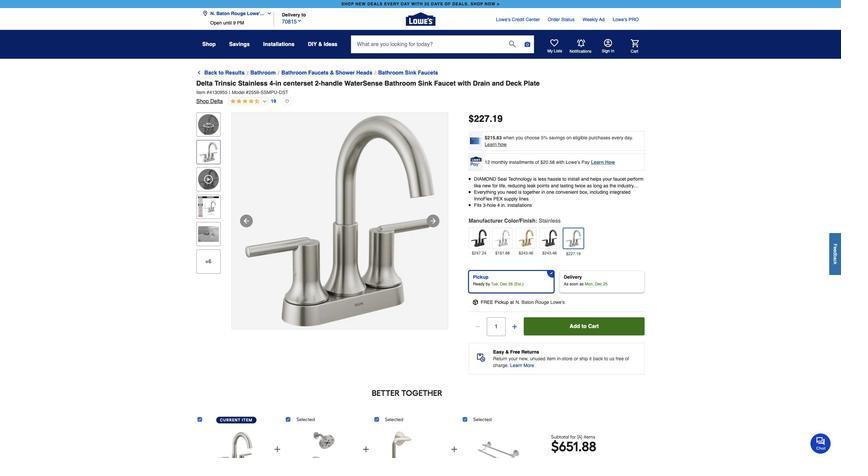 Task type: vqa. For each thing, say whether or not it's contained in the screenshot.
Specifications button
no



Task type: describe. For each thing, give the bounding box(es) containing it.
diamond seal technology is less hassle to install and helps your faucet perform like new for life, reducing leak points and lasting twice as long as the industry standard
[[474, 176, 644, 195]]

+6
[[205, 259, 212, 265]]

to inside diamond seal technology is less hassle to install and helps your faucet perform like new for life, reducing leak points and lasting twice as long as the industry standard
[[563, 176, 567, 182]]

everything
[[474, 190, 497, 195]]

current
[[220, 418, 241, 423]]

monthly
[[492, 159, 508, 165]]

day.
[[625, 135, 634, 140]]

diy & ideas
[[308, 41, 338, 47]]

bathroom inside delta trinsic stainless 4-in centerset 2-handle watersense bathroom sink faucet with drain and deck plate item # 4130955 | model # 2559-ssmpu-dst
[[385, 80, 417, 87]]

1 horizontal spatial 19
[[493, 113, 503, 124]]

ideas
[[324, 41, 338, 47]]

lowe's left pro
[[613, 17, 628, 22]]

seal
[[498, 176, 507, 182]]

one
[[547, 190, 555, 195]]

chevron down image
[[264, 11, 272, 16]]

26
[[509, 282, 513, 287]]

$215.83 when you choose 5% savings on eligible purchases every day. learn how
[[485, 135, 634, 147]]

k
[[833, 262, 839, 264]]

install
[[568, 176, 580, 182]]

center
[[526, 17, 540, 22]]

now
[[485, 2, 496, 6]]

learn inside learn more link
[[511, 363, 523, 368]]

store
[[563, 356, 573, 362]]

new
[[483, 183, 491, 188]]

to inside easy & free returns return your new, unused item in-store or ship it back to us free of charge.
[[605, 356, 609, 362]]

25 for shop
[[425, 2, 430, 6]]

my lists link
[[548, 39, 563, 54]]

stainless image
[[565, 230, 583, 247]]

selected for allied brass monte carlo 18-in double polished chrome wall mount double towel bar image
[[474, 417, 492, 423]]

f e e d b a c k button
[[830, 233, 842, 275]]

shop for shop delta
[[196, 98, 209, 105]]

(
[[578, 434, 579, 440]]

item
[[242, 418, 253, 423]]

and inside delta trinsic stainless 4-in centerset 2-handle watersense bathroom sink faucet with drain and deck plate item # 4130955 | model # 2559-ssmpu-dst
[[492, 80, 504, 87]]

0 horizontal spatial of
[[536, 159, 540, 165]]

notifications
[[570, 49, 592, 54]]

option group containing pickup
[[466, 268, 648, 296]]

lowe's left pay at right top
[[566, 159, 581, 165]]

ready
[[473, 282, 485, 287]]

purchases
[[589, 135, 611, 140]]

installments
[[510, 159, 534, 165]]

subtotal for ( 4 ) items $ 651 .88
[[552, 434, 597, 455]]

credit
[[512, 17, 525, 22]]

tue,
[[492, 282, 499, 287]]

delta inside delta trinsic stainless 4-in centerset 2-handle watersense bathroom sink faucet with drain and deck plate item # 4130955 | model # 2559-ssmpu-dst
[[196, 80, 213, 87]]

lowe's home improvement notification center image
[[578, 39, 586, 47]]

like
[[474, 183, 482, 188]]

1 shop from the left
[[342, 2, 354, 6]]

venetian bronze image
[[541, 230, 559, 247]]

Search Query text field
[[352, 36, 504, 53]]

better together
[[372, 388, 443, 398]]

how
[[606, 159, 616, 165]]

lowe's left credit
[[497, 17, 511, 22]]

arrow left image
[[242, 217, 251, 225]]

lowes pay logo image
[[470, 157, 483, 167]]

faucet
[[434, 80, 456, 87]]

faucets inside bathroom sink faucets link
[[418, 70, 439, 76]]

0 vertical spatial 19
[[271, 98, 276, 104]]

lowe's home improvement account image
[[604, 39, 612, 47]]

including
[[590, 190, 609, 195]]

subtotal
[[552, 434, 570, 440]]

delta trinsic stainless 4-in centerset 2-handle watersense bathroom sink faucet with drain and deck plate item # 4130955 | model # 2559-ssmpu-dst
[[196, 80, 540, 95]]

lowe'...
[[247, 11, 264, 16]]

(est.)
[[514, 282, 524, 287]]

ad
[[600, 17, 605, 22]]

baton inside button
[[217, 11, 230, 16]]

1 horizontal spatial rouge
[[536, 300, 550, 305]]

perform
[[628, 176, 644, 182]]

bathroom sink faucets link
[[379, 69, 439, 77]]

add to cart button
[[524, 318, 645, 336]]

delta  #2559-ssmpu-dst - thumbnail2 image
[[198, 197, 219, 217]]

location image
[[202, 11, 208, 16]]

free pickup at n. baton rouge lowe's
[[481, 300, 565, 305]]

dst
[[279, 90, 289, 95]]

pro
[[629, 17, 639, 22]]

25 for delivery
[[604, 282, 608, 287]]

learn more
[[511, 363, 535, 368]]

delta trinsic stainless 4-in centerset 2-handle watersense bathroom sink faucet with drain and deck plate image
[[212, 429, 255, 458]]

sign in button
[[602, 39, 615, 54]]

4 inside everything you need is together in one convenient box, including integrated innoflex pex supply lines fits 3-hole 4 in. installations
[[498, 203, 500, 208]]

dec inside pickup ready by tue, dec 26 (est.)
[[501, 282, 508, 287]]

hole
[[488, 203, 496, 208]]

delta spotshield brushed nickel wall mount single towel ring image
[[389, 429, 432, 458]]

soon
[[570, 282, 579, 287]]

as
[[564, 282, 569, 287]]

1 vertical spatial pickup
[[495, 300, 509, 305]]

d
[[833, 252, 839, 255]]

$227.19
[[567, 252, 581, 256]]

4130955
[[210, 90, 228, 95]]

n. inside button
[[211, 11, 215, 16]]

charge.
[[494, 363, 509, 368]]

day
[[401, 2, 410, 6]]

hassle
[[548, 176, 562, 182]]

weekly
[[583, 17, 598, 22]]

order status link
[[548, 16, 575, 23]]

chevron down image
[[297, 18, 302, 23]]

heart outline image
[[283, 97, 291, 106]]

every
[[385, 2, 400, 6]]

pay
[[582, 159, 590, 165]]

your inside easy & free returns return your new, unused item in-store or ship it back to us free of charge.
[[509, 356, 518, 362]]

)
[[582, 434, 583, 440]]

selected for delta spotshield brushed nickel wall mount single towel ring image
[[385, 417, 404, 423]]

plus image for delta trinsic stainless 1-handle single function round shower faucet valve included image on the left bottom of the page
[[362, 446, 370, 454]]

$215.83
[[485, 135, 502, 140]]

installations
[[263, 41, 295, 47]]

delta  #2559-ssmpu-dst - thumbnail3 image
[[198, 224, 219, 245]]

eligible
[[573, 135, 588, 140]]

1 vertical spatial n.
[[516, 300, 521, 305]]

$ inside subtotal for ( 4 ) items $ 651 .88
[[552, 439, 559, 455]]

easy
[[494, 349, 505, 355]]

chevron left image
[[196, 70, 202, 75]]

champagne bronze image
[[518, 230, 535, 247]]

pickup image
[[473, 300, 478, 305]]

points
[[537, 183, 550, 188]]

& for diy
[[319, 41, 322, 47]]

|
[[229, 90, 230, 95]]

diy & ideas button
[[308, 38, 338, 50]]

back to results link
[[196, 69, 245, 77]]

everything you need is together in one convenient box, including integrated innoflex pex supply lines fits 3-hole 4 in. installations
[[474, 190, 631, 208]]

as inside delivery as soon as mon, dec 25
[[580, 282, 584, 287]]

f
[[833, 244, 839, 247]]

deals.
[[453, 2, 470, 6]]

1 horizontal spatial cart
[[631, 49, 639, 54]]

1 vertical spatial cart
[[589, 324, 599, 330]]

on
[[567, 135, 572, 140]]

of
[[445, 2, 451, 6]]

b
[[833, 255, 839, 257]]

a
[[833, 257, 839, 260]]

2 # from the left
[[246, 90, 249, 95]]

in
[[612, 49, 615, 53]]

order status
[[548, 17, 575, 22]]



Task type: locate. For each thing, give the bounding box(es) containing it.
bathroom
[[251, 70, 276, 76], [282, 70, 307, 76], [379, 70, 404, 76], [385, 80, 417, 87]]

$ left (
[[552, 439, 559, 455]]

2 plus image from the left
[[451, 446, 459, 454]]

plus image
[[362, 446, 370, 454], [451, 446, 459, 454]]

2 horizontal spatial and
[[582, 176, 589, 182]]

bathroom down bathroom sink faucets link
[[385, 80, 417, 87]]

0 vertical spatial you
[[516, 135, 524, 140]]

camera image
[[525, 41, 531, 48]]

& for easy
[[506, 349, 509, 355]]

pickup inside pickup ready by tue, dec 26 (est.)
[[473, 275, 489, 280]]

2 selected from the left
[[385, 417, 404, 423]]

long
[[594, 183, 603, 188]]

rouge right at
[[536, 300, 550, 305]]

lowe's home improvement cart image
[[631, 39, 639, 47]]

drain
[[473, 80, 491, 87]]

None search field
[[351, 35, 535, 59]]

bathroom for bathroom faucets & shower heads
[[282, 70, 307, 76]]

new,
[[520, 356, 529, 362]]

1 horizontal spatial and
[[551, 183, 559, 188]]

2 dec from the left
[[595, 282, 603, 287]]

ssmpu-
[[261, 90, 279, 95]]

delivery up 70815
[[282, 12, 300, 17]]

new
[[356, 2, 366, 6]]

1 vertical spatial sink
[[418, 80, 433, 87]]

0 vertical spatial pickup
[[473, 275, 489, 280]]

& inside 'link'
[[330, 70, 334, 76]]

deals
[[368, 2, 383, 6]]

with inside delta trinsic stainless 4-in centerset 2-handle watersense bathroom sink faucet with drain and deck plate item # 4130955 | model # 2559-ssmpu-dst
[[458, 80, 471, 87]]

0 horizontal spatial plus image
[[274, 446, 282, 454]]

1 horizontal spatial pickup
[[495, 300, 509, 305]]

1 horizontal spatial dec
[[595, 282, 603, 287]]

1 vertical spatial delta
[[210, 98, 223, 105]]

is down the reducing
[[519, 190, 522, 195]]

shop left the new
[[342, 2, 354, 6]]

bathroom for bathroom sink faucets
[[379, 70, 404, 76]]

faucets inside bathroom faucets & shower heads 'link'
[[309, 70, 329, 76]]

to left us
[[605, 356, 609, 362]]

is for need
[[519, 190, 522, 195]]

your down free
[[509, 356, 518, 362]]

item number 4 1 3 0 9 5 5 and model number 2 5 5 9 - s s m p u - d s t element
[[196, 89, 645, 96]]

2 horizontal spatial selected
[[474, 417, 492, 423]]

2 faucets from the left
[[418, 70, 439, 76]]

as left long
[[587, 183, 592, 188]]

4.5 stars image
[[229, 98, 260, 105]]

in inside everything you need is together in one convenient box, including integrated innoflex pex supply lines fits 3-hole 4 in. installations
[[542, 190, 546, 195]]

plus image for delta spotshield brushed nickel wall mount single towel ring image
[[451, 446, 459, 454]]

innoflex
[[474, 196, 493, 202]]

better together heading
[[196, 388, 619, 399]]

and down "hassle"
[[551, 183, 559, 188]]

0 horizontal spatial baton
[[217, 11, 230, 16]]

1 vertical spatial 19
[[493, 113, 503, 124]]

shop delta
[[196, 98, 223, 105]]

lowe's home improvement lists image
[[551, 39, 559, 47]]

is for technology
[[534, 176, 537, 182]]

2 $243.46 from the left
[[543, 251, 557, 256]]

of right free
[[626, 356, 630, 362]]

selected up allied brass monte carlo 18-in double polished chrome wall mount double towel bar image
[[474, 417, 492, 423]]

1 horizontal spatial #
[[246, 90, 249, 95]]

delivery
[[282, 12, 300, 17], [564, 275, 583, 280]]

to inside button
[[582, 324, 587, 330]]

1 vertical spatial shop
[[196, 98, 209, 105]]

19 right 227
[[493, 113, 503, 124]]

3 selected from the left
[[474, 417, 492, 423]]

delivery inside delivery as soon as mon, dec 25
[[564, 275, 583, 280]]

& left free
[[506, 349, 509, 355]]

your up the
[[603, 176, 612, 182]]

bathroom for bathroom
[[251, 70, 276, 76]]

learn inside $215.83 when you choose 5% savings on eligible purchases every day. learn how
[[485, 142, 497, 147]]

model
[[232, 90, 245, 95]]

learn down new,
[[511, 363, 523, 368]]

25 inside delivery as soon as mon, dec 25
[[604, 282, 608, 287]]

selected for delta trinsic stainless 1-handle single function round shower faucet valve included image on the left bottom of the page
[[297, 417, 315, 423]]

back to results
[[204, 70, 245, 76]]

25 right with
[[425, 2, 430, 6]]

0 vertical spatial n.
[[211, 11, 215, 16]]

bathroom faucets & shower heads
[[282, 70, 373, 76]]

# right model
[[246, 90, 249, 95]]

bathroom right heads
[[379, 70, 404, 76]]

0 horizontal spatial cart
[[589, 324, 599, 330]]

0 vertical spatial plus image
[[512, 324, 518, 330]]

delta up item
[[196, 80, 213, 87]]

bathroom inside bathroom sink faucets link
[[379, 70, 404, 76]]

to up chevron down image
[[302, 12, 306, 17]]

1 vertical spatial delivery
[[564, 275, 583, 280]]

centerset
[[283, 80, 313, 87]]

and left deck
[[492, 80, 504, 87]]

box,
[[580, 190, 589, 195]]

you down life,
[[498, 190, 506, 195]]

leak
[[528, 183, 536, 188]]

every
[[612, 135, 624, 140]]

1 horizontal spatial delivery
[[564, 275, 583, 280]]

1 vertical spatial for
[[571, 434, 577, 440]]

0 vertical spatial rouge
[[231, 11, 246, 16]]

item
[[196, 90, 206, 95]]

1 horizontal spatial $243.46
[[543, 251, 557, 256]]

e up d
[[833, 247, 839, 249]]

1 vertical spatial 25
[[604, 282, 608, 287]]

pex
[[494, 196, 503, 202]]

1 horizontal spatial you
[[516, 135, 524, 140]]

1 horizontal spatial of
[[626, 356, 630, 362]]

$ left .
[[469, 113, 474, 124]]

order
[[548, 17, 560, 22]]

you inside everything you need is together in one convenient box, including integrated innoflex pex supply lines fits 3-hole 4 in. installations
[[498, 190, 506, 195]]

rouge up pm
[[231, 11, 246, 16]]

0 horizontal spatial n.
[[211, 11, 215, 16]]

0 vertical spatial 25
[[425, 2, 430, 6]]

#
[[207, 90, 210, 95], [246, 90, 249, 95]]

e up "b" on the bottom of page
[[833, 249, 839, 252]]

1 vertical spatial rouge
[[536, 300, 550, 305]]

you inside $215.83 when you choose 5% savings on eligible purchases every day. learn how
[[516, 135, 524, 140]]

diy
[[308, 41, 317, 47]]

weekly ad link
[[583, 16, 605, 23]]

0 vertical spatial &
[[319, 41, 322, 47]]

with left drain
[[458, 80, 471, 87]]

when
[[504, 135, 515, 140]]

0 horizontal spatial learn
[[485, 142, 497, 147]]

shop left now
[[471, 2, 484, 6]]

for inside subtotal for ( 4 ) items $ 651 .88
[[571, 434, 577, 440]]

delivery for to
[[282, 12, 300, 17]]

1 faucets from the left
[[309, 70, 329, 76]]

n. right location icon
[[211, 11, 215, 16]]

supply
[[505, 196, 518, 202]]

1 vertical spatial baton
[[522, 300, 534, 305]]

1 horizontal spatial as
[[587, 183, 592, 188]]

pickup left at
[[495, 300, 509, 305]]

your
[[603, 176, 612, 182], [509, 356, 518, 362]]

to for back
[[219, 70, 224, 76]]

free
[[616, 356, 624, 362]]

lowe's down as
[[551, 300, 565, 305]]

baton
[[217, 11, 230, 16], [522, 300, 534, 305]]

1 horizontal spatial &
[[330, 70, 334, 76]]

in down 'points'
[[542, 190, 546, 195]]

to right add
[[582, 324, 587, 330]]

0 horizontal spatial as
[[580, 282, 584, 287]]

4 inside subtotal for ( 4 ) items $ 651 .88
[[579, 434, 582, 440]]

0 horizontal spatial dec
[[501, 282, 508, 287]]

dec left 26
[[501, 282, 508, 287]]

5%
[[541, 135, 548, 140]]

25 right mon,
[[604, 282, 608, 287]]

0 vertical spatial is
[[534, 176, 537, 182]]

selected up delta trinsic stainless 1-handle single function round shower faucet valve included image on the left bottom of the page
[[297, 417, 315, 423]]

0 vertical spatial and
[[492, 80, 504, 87]]

0 vertical spatial of
[[536, 159, 540, 165]]

delta
[[196, 80, 213, 87], [210, 98, 223, 105]]

2 horizontal spatial learn
[[592, 159, 604, 165]]

for inside diamond seal technology is less hassle to install and helps your faucet perform like new for life, reducing leak points and lasting twice as long as the industry standard
[[493, 183, 498, 188]]

chrome image
[[494, 230, 512, 247]]

convenient
[[556, 190, 579, 195]]

2 e from the top
[[833, 249, 839, 252]]

1 selected from the left
[[297, 417, 315, 423]]

0 vertical spatial learn
[[485, 142, 497, 147]]

4-
[[270, 80, 276, 87]]

as
[[587, 183, 592, 188], [604, 183, 609, 188], [580, 282, 584, 287]]

0 vertical spatial delivery
[[282, 12, 300, 17]]

1 plus image from the left
[[362, 446, 370, 454]]

free
[[481, 300, 494, 305]]

0 vertical spatial sink
[[405, 70, 417, 76]]

cart button
[[622, 39, 639, 54]]

$247.24
[[472, 251, 487, 256]]

19 down ssmpu-
[[271, 98, 276, 104]]

watersense
[[345, 80, 383, 87]]

0 vertical spatial $
[[469, 113, 474, 124]]

is left the less
[[534, 176, 537, 182]]

option group
[[466, 268, 648, 296]]

0 horizontal spatial rouge
[[231, 11, 246, 16]]

delta  #2559-ssmpu-dst - thumbnail image
[[198, 142, 219, 163]]

baton up open until 9 pm at the top of page
[[217, 11, 230, 16]]

until
[[223, 20, 232, 26]]

delivery for as
[[564, 275, 583, 280]]

# right item
[[207, 90, 210, 95]]

1 horizontal spatial stainless
[[539, 218, 561, 224]]

selected down better
[[385, 417, 404, 423]]

1 e from the top
[[833, 247, 839, 249]]

12 monthly installments of $20.58 with lowe's pay learn how
[[485, 159, 616, 165]]

0 horizontal spatial 4
[[498, 203, 500, 208]]

of
[[536, 159, 540, 165], [626, 356, 630, 362]]

lowe's home improvement logo image
[[406, 4, 436, 34]]

1 horizontal spatial for
[[571, 434, 577, 440]]

savings button
[[229, 38, 250, 50]]

installations
[[508, 203, 533, 208]]

1 vertical spatial of
[[626, 356, 630, 362]]

0 horizontal spatial selected
[[297, 417, 315, 423]]

stainless right :
[[539, 218, 561, 224]]

1 vertical spatial your
[[509, 356, 518, 362]]

0 horizontal spatial delivery
[[282, 12, 300, 17]]

1 # from the left
[[207, 90, 210, 95]]

2-
[[315, 80, 321, 87]]

add to cart
[[570, 324, 599, 330]]

0 vertical spatial shop
[[202, 41, 216, 47]]

faucet
[[614, 176, 627, 182]]

$243.46 down champagne bronze image
[[519, 251, 534, 256]]

learn down $215.83
[[485, 142, 497, 147]]

learn how button
[[485, 141, 507, 148]]

delivery up 'soon'
[[564, 275, 583, 280]]

1 horizontal spatial baton
[[522, 300, 534, 305]]

lines
[[519, 196, 529, 202]]

1 horizontal spatial selected
[[385, 417, 404, 423]]

is inside diamond seal technology is less hassle to install and helps your faucet perform like new for life, reducing leak points and lasting twice as long as the industry standard
[[534, 176, 537, 182]]

shop down item
[[196, 98, 209, 105]]

in inside delta trinsic stainless 4-in centerset 2-handle watersense bathroom sink faucet with drain and deck plate item # 4130955 | model # 2559-ssmpu-dst
[[276, 80, 282, 87]]

for left (
[[571, 434, 577, 440]]

2 horizontal spatial &
[[506, 349, 509, 355]]

manufacturer
[[469, 218, 503, 224]]

1 vertical spatial learn
[[592, 159, 604, 165]]

& right diy
[[319, 41, 322, 47]]

to for delivery
[[302, 12, 306, 17]]

$243.46 for venetian bronze "image"
[[543, 251, 557, 256]]

$243.46 down venetian bronze "image"
[[543, 251, 557, 256]]

0 horizontal spatial you
[[498, 190, 506, 195]]

arrow right image
[[429, 217, 437, 225]]

to for add
[[582, 324, 587, 330]]

pickup up 'ready'
[[473, 275, 489, 280]]

Stepper number input field with increment and decrement buttons number field
[[487, 318, 506, 336]]

2 shop from the left
[[471, 2, 484, 6]]

1 horizontal spatial shop
[[471, 2, 484, 6]]

shop for shop
[[202, 41, 216, 47]]

$243.46 for champagne bronze image
[[519, 251, 534, 256]]

1 $243.46 from the left
[[519, 251, 534, 256]]

bathroom up 4- at the top
[[251, 70, 276, 76]]

sink inside delta trinsic stainless 4-in centerset 2-handle watersense bathroom sink faucet with drain and deck plate item # 4130955 | model # 2559-ssmpu-dst
[[418, 80, 433, 87]]

1 vertical spatial &
[[330, 70, 334, 76]]

ship
[[580, 356, 589, 362]]

1 vertical spatial in
[[542, 190, 546, 195]]

0 horizontal spatial for
[[493, 183, 498, 188]]

current item
[[220, 418, 253, 423]]

0 horizontal spatial plus image
[[362, 446, 370, 454]]

& inside easy & free returns return your new, unused item in-store or ship it back to us free of charge.
[[506, 349, 509, 355]]

2 vertical spatial and
[[551, 183, 559, 188]]

delta  #2559-ssmpu-dst image
[[232, 113, 448, 329]]

to
[[302, 12, 306, 17], [219, 70, 224, 76], [563, 176, 567, 182], [582, 324, 587, 330], [605, 356, 609, 362]]

lowe's pro
[[613, 17, 639, 22]]

0 horizontal spatial shop
[[342, 2, 354, 6]]

0 horizontal spatial stainless
[[238, 80, 268, 87]]

together
[[523, 190, 541, 195]]

baton right at
[[522, 300, 534, 305]]

for
[[493, 183, 498, 188], [571, 434, 577, 440]]

2 horizontal spatial as
[[604, 183, 609, 188]]

learn right pay at right top
[[592, 159, 604, 165]]

2 vertical spatial learn
[[511, 363, 523, 368]]

as right 'soon'
[[580, 282, 584, 287]]

1 horizontal spatial plus image
[[451, 446, 459, 454]]

you right when at the right of page
[[516, 135, 524, 140]]

your inside diamond seal technology is less hassle to install and helps your faucet perform like new for life, reducing leak points and lasting twice as long as the industry standard
[[603, 176, 612, 182]]

returns
[[522, 349, 540, 355]]

sign
[[602, 49, 610, 53]]

delivery to
[[282, 12, 306, 17]]

reducing
[[508, 183, 526, 188]]

of inside easy & free returns return your new, unused item in-store or ship it back to us free of charge.
[[626, 356, 630, 362]]

e
[[833, 247, 839, 249], [833, 249, 839, 252]]

4 left "items" at the bottom right of the page
[[579, 434, 582, 440]]

3-
[[483, 203, 488, 208]]

0 horizontal spatial in
[[276, 80, 282, 87]]

bathroom up the centerset
[[282, 70, 307, 76]]

chat invite button image
[[811, 434, 832, 454]]

days
[[431, 2, 444, 6]]

matte black image
[[471, 230, 488, 247]]

heads
[[357, 70, 373, 76]]

with right $20.58
[[557, 159, 565, 165]]

of left $20.58
[[536, 159, 540, 165]]

n. right at
[[516, 300, 521, 305]]

less
[[538, 176, 547, 182]]

integrated
[[610, 190, 631, 195]]

1 horizontal spatial in
[[542, 190, 546, 195]]

minus image
[[475, 324, 482, 330]]

delta trinsic stainless 1-handle single function round shower faucet valve included image
[[300, 429, 344, 458]]

4 left the in.
[[498, 203, 500, 208]]

0 vertical spatial with
[[458, 80, 471, 87]]

1 vertical spatial and
[[582, 176, 589, 182]]

faucets
[[309, 70, 329, 76], [418, 70, 439, 76]]

savings
[[550, 135, 566, 140]]

0 horizontal spatial &
[[319, 41, 322, 47]]

1 horizontal spatial faucets
[[418, 70, 439, 76]]

as left the
[[604, 183, 609, 188]]

0 vertical spatial baton
[[217, 11, 230, 16]]

0 horizontal spatial $243.46
[[519, 251, 534, 256]]

shop down open
[[202, 41, 216, 47]]

f e e d b a c k
[[833, 244, 839, 264]]

.
[[490, 113, 493, 124]]

is
[[534, 176, 537, 182], [519, 190, 522, 195]]

my
[[548, 49, 553, 53]]

in.
[[502, 203, 507, 208]]

cart right add
[[589, 324, 599, 330]]

0 horizontal spatial #
[[207, 90, 210, 95]]

& up handle
[[330, 70, 334, 76]]

0 vertical spatial 4
[[498, 203, 500, 208]]

handle
[[321, 80, 343, 87]]

is inside everything you need is together in one convenient box, including integrated innoflex pex supply lines fits 3-hole 4 in. installations
[[519, 190, 522, 195]]

1 horizontal spatial 25
[[604, 282, 608, 287]]

1 vertical spatial plus image
[[274, 446, 282, 454]]

0 horizontal spatial 25
[[425, 2, 430, 6]]

:
[[536, 218, 538, 224]]

0 vertical spatial stainless
[[238, 80, 268, 87]]

1 horizontal spatial plus image
[[512, 324, 518, 330]]

deck
[[506, 80, 522, 87]]

1 horizontal spatial is
[[534, 176, 537, 182]]

1 vertical spatial is
[[519, 190, 522, 195]]

allied brass monte carlo 18-in double polished chrome wall mount double towel bar image
[[477, 429, 521, 458]]

shop new deals every day with 25 days of deals. shop now >
[[342, 2, 500, 6]]

0 horizontal spatial pickup
[[473, 275, 489, 280]]

search image
[[509, 40, 516, 47]]

.88
[[579, 439, 597, 455]]

bathroom link
[[251, 69, 276, 77]]

delta down 4130955 at the left top
[[210, 98, 223, 105]]

0 vertical spatial in
[[276, 80, 282, 87]]

plus image
[[512, 324, 518, 330], [274, 446, 282, 454]]

0 vertical spatial your
[[603, 176, 612, 182]]

fits
[[474, 203, 482, 208]]

for left life,
[[493, 183, 498, 188]]

0 horizontal spatial with
[[458, 80, 471, 87]]

faucets up the 2-
[[309, 70, 329, 76]]

faucets up faucet
[[418, 70, 439, 76]]

and up twice at the top of the page
[[582, 176, 589, 182]]

& inside button
[[319, 41, 322, 47]]

rouge inside button
[[231, 11, 246, 16]]

dec inside delivery as soon as mon, dec 25
[[595, 282, 603, 287]]

1 vertical spatial stainless
[[539, 218, 561, 224]]

in up dst
[[276, 80, 282, 87]]

dec right mon,
[[595, 282, 603, 287]]

cart down lowe's home improvement cart icon
[[631, 49, 639, 54]]

1 horizontal spatial with
[[557, 159, 565, 165]]

2559-
[[249, 90, 261, 95]]

1 vertical spatial with
[[557, 159, 565, 165]]

1 dec from the left
[[501, 282, 508, 287]]

stainless up 2559-
[[238, 80, 268, 87]]

1 vertical spatial 4
[[579, 434, 582, 440]]

learn how link
[[592, 159, 616, 165]]

stainless inside delta trinsic stainless 4-in centerset 2-handle watersense bathroom sink faucet with drain and deck plate item # 4130955 | model # 2559-ssmpu-dst
[[238, 80, 268, 87]]

to right the back
[[219, 70, 224, 76]]

to up lasting
[[563, 176, 567, 182]]

need
[[507, 190, 517, 195]]

0 vertical spatial delta
[[196, 80, 213, 87]]

bathroom inside bathroom faucets & shower heads 'link'
[[282, 70, 307, 76]]



